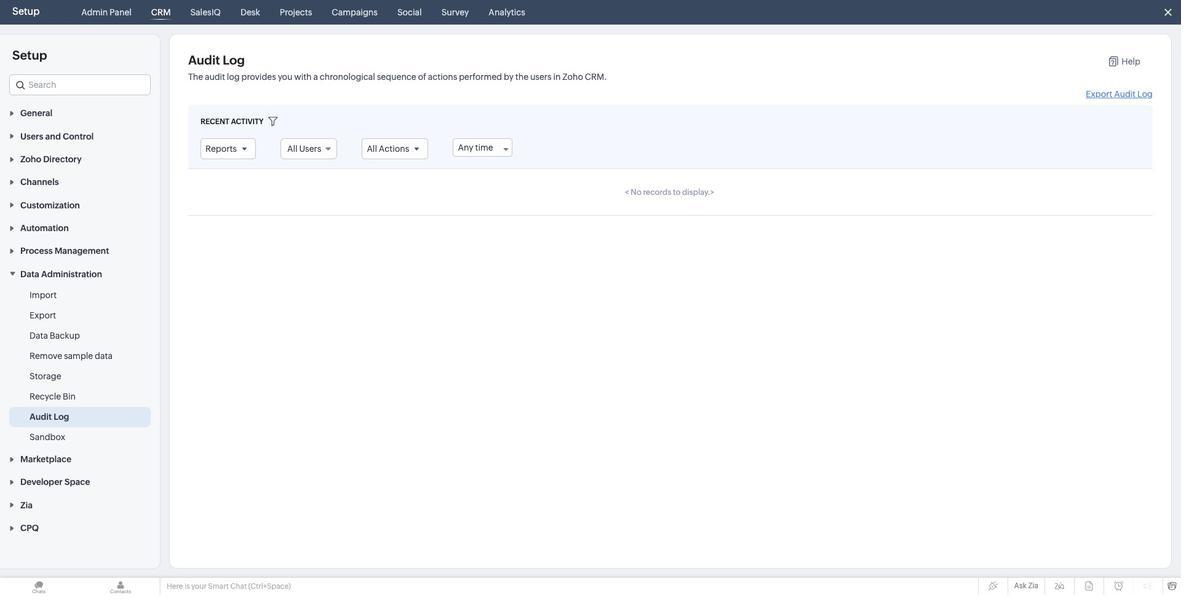 Task type: describe. For each thing, give the bounding box(es) containing it.
here is your smart chat (ctrl+space)
[[167, 583, 291, 591]]

survey
[[441, 7, 469, 17]]

is
[[184, 583, 190, 591]]

(ctrl+space)
[[248, 583, 291, 591]]

your
[[191, 583, 207, 591]]

ask
[[1014, 582, 1027, 591]]

contacts image
[[82, 578, 159, 595]]

chats image
[[0, 578, 78, 595]]

panel
[[110, 7, 132, 17]]

analytics link
[[484, 0, 530, 25]]

campaigns
[[332, 7, 378, 17]]

crm link
[[146, 0, 176, 25]]

setup
[[12, 6, 40, 17]]

ask zia
[[1014, 582, 1038, 591]]

social link
[[392, 0, 427, 25]]

campaigns link
[[327, 0, 383, 25]]



Task type: locate. For each thing, give the bounding box(es) containing it.
survey link
[[437, 0, 474, 25]]

crm
[[151, 7, 171, 17]]

desk link
[[236, 0, 265, 25]]

smart
[[208, 583, 229, 591]]

here
[[167, 583, 183, 591]]

desk
[[240, 7, 260, 17]]

chat
[[230, 583, 247, 591]]

admin panel link
[[76, 0, 136, 25]]

social
[[397, 7, 422, 17]]

admin panel
[[81, 7, 132, 17]]

analytics
[[489, 7, 525, 17]]

projects
[[280, 7, 312, 17]]

zia
[[1028, 582, 1038, 591]]

salesiq
[[190, 7, 221, 17]]

salesiq link
[[185, 0, 226, 25]]

projects link
[[275, 0, 317, 25]]

admin
[[81, 7, 108, 17]]



Task type: vqa. For each thing, say whether or not it's contained in the screenshot.
Desk link on the left
yes



